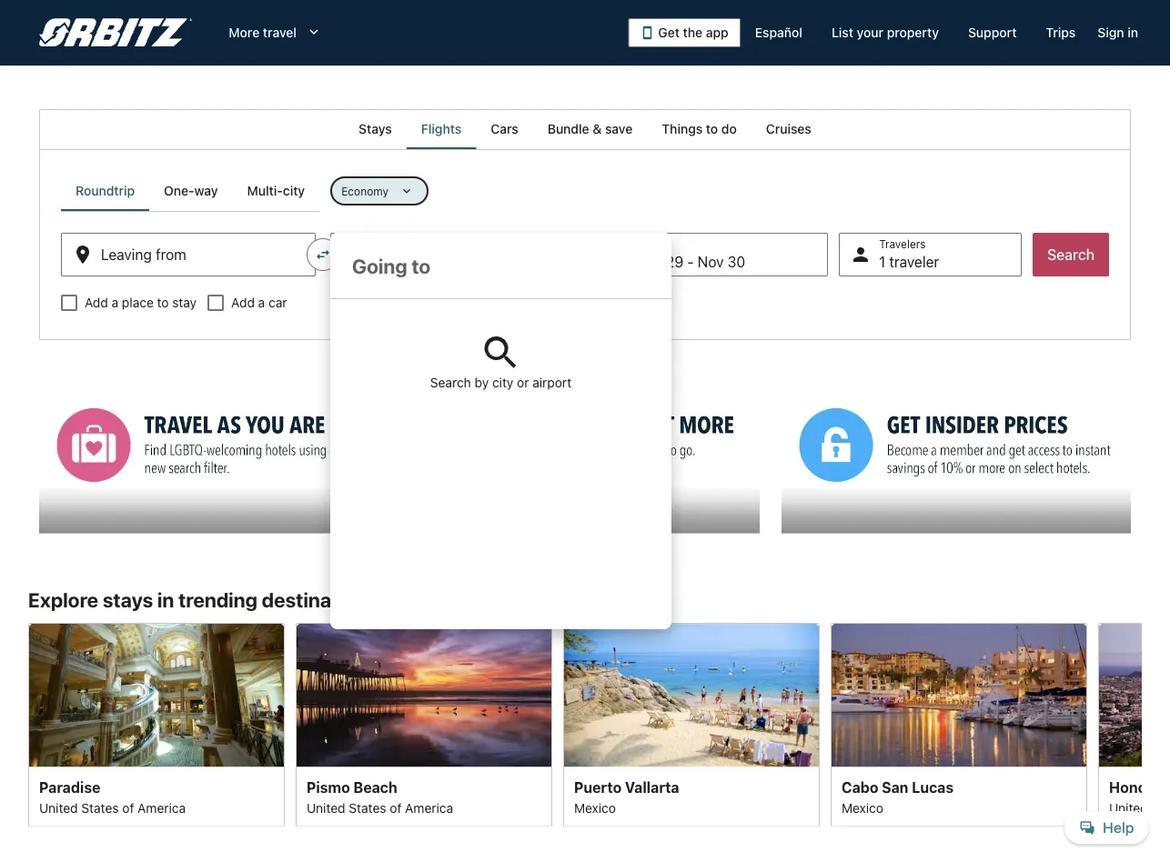 Task type: describe. For each thing, give the bounding box(es) containing it.
economy button
[[330, 177, 429, 206]]

cruises
[[766, 121, 812, 136]]

bundle
[[548, 121, 589, 136]]

multi-
[[247, 183, 283, 198]]

2 nov from the left
[[698, 253, 724, 271]]

or
[[517, 375, 529, 390]]

property
[[887, 25, 939, 40]]

español button
[[740, 16, 817, 49]]

puerto
[[574, 779, 622, 796]]

29
[[666, 253, 684, 271]]

sta
[[1151, 800, 1170, 815]]

sign in button
[[1090, 16, 1146, 49]]

nov 29 - nov 30 button
[[596, 233, 828, 277]]

tab list containing stays
[[39, 109, 1131, 149]]

your
[[857, 25, 884, 40]]

search button
[[1033, 233, 1109, 277]]

states inside paradise united states of america
[[81, 800, 119, 815]]

place
[[122, 295, 154, 310]]

marina cabo san lucas which includes a marina, a coastal town and night scenes image
[[831, 623, 1087, 767]]

stay
[[172, 295, 197, 310]]

vallarta
[[625, 779, 679, 796]]

cars link
[[476, 109, 533, 149]]

search for search by city or airport
[[430, 375, 471, 390]]

one-way link
[[149, 171, 233, 211]]

tab list containing roundtrip
[[61, 171, 320, 211]]

pismo beach featuring a sunset, views and tropical scenes image
[[296, 623, 552, 767]]

america inside pismo beach united states of america
[[405, 800, 453, 815]]

united inside pismo beach united states of america
[[307, 800, 345, 815]]

travel
[[263, 25, 297, 40]]

in inside main content
[[157, 588, 174, 612]]

a for place
[[112, 295, 118, 310]]

of inside paradise united states of america
[[122, 800, 134, 815]]

add for add a place to stay
[[85, 295, 108, 310]]

roundtrip
[[76, 183, 135, 198]]

sign
[[1098, 25, 1124, 40]]

more travel button
[[214, 16, 337, 49]]

orbitz logo image
[[39, 18, 192, 47]]

airport
[[533, 375, 572, 390]]

san
[[882, 779, 909, 796]]

flights link
[[407, 109, 476, 149]]

las vegas featuring interior views image
[[28, 623, 285, 767]]

things to do link
[[647, 109, 751, 149]]

the
[[683, 25, 703, 40]]

add a car
[[231, 295, 287, 310]]

economy
[[341, 185, 389, 197]]

cars
[[491, 121, 518, 136]]

united for paradise
[[39, 800, 78, 815]]

español
[[755, 25, 803, 40]]

cabo san lucas mexico
[[842, 779, 954, 815]]

pismo beach united states of america
[[307, 779, 453, 815]]

get
[[658, 25, 680, 40]]

search by city or airport
[[430, 375, 572, 390]]

get the app
[[658, 25, 729, 40]]

multi-city link
[[233, 171, 320, 211]]

more travel
[[229, 25, 297, 40]]

lucas
[[912, 779, 954, 796]]

save
[[605, 121, 633, 136]]

mexico inside puerto vallarta mexico
[[574, 800, 616, 815]]

app
[[706, 25, 729, 40]]

destinations
[[262, 588, 378, 612]]

paradise
[[39, 779, 100, 796]]



Task type: vqa. For each thing, say whether or not it's contained in the screenshot.
Mexico in the Puerto Vallarta Mexico
yes



Task type: locate. For each thing, give the bounding box(es) containing it.
cabo
[[842, 779, 878, 796]]

nov right -
[[698, 253, 724, 271]]

flights
[[421, 121, 462, 136]]

1 horizontal spatial united
[[307, 800, 345, 815]]

honolulu
[[1109, 779, 1170, 796]]

0 horizontal spatial in
[[157, 588, 174, 612]]

states
[[81, 800, 119, 815], [349, 800, 386, 815]]

city left "economy"
[[283, 183, 305, 198]]

mexico down cabo
[[842, 800, 884, 815]]

search
[[1047, 246, 1095, 263], [430, 375, 471, 390]]

puerto vallarta mexico
[[574, 779, 679, 815]]

0 horizontal spatial to
[[157, 295, 169, 310]]

to inside things to do link
[[706, 121, 718, 136]]

city
[[283, 183, 305, 198], [492, 375, 514, 390]]

30
[[728, 253, 745, 271]]

in
[[1128, 25, 1138, 40], [157, 588, 174, 612]]

1 traveler button
[[839, 233, 1022, 277]]

get the app link
[[628, 18, 740, 47]]

2 america from the left
[[405, 800, 453, 815]]

united down 'paradise' at bottom left
[[39, 800, 78, 815]]

by
[[475, 375, 489, 390]]

united inside 'honolulu united sta'
[[1109, 800, 1148, 815]]

1 vertical spatial search
[[430, 375, 471, 390]]

0 vertical spatial to
[[706, 121, 718, 136]]

1 horizontal spatial a
[[258, 295, 265, 310]]

1 vertical spatial tab list
[[61, 171, 320, 211]]

1 mexico from the left
[[574, 800, 616, 815]]

support
[[968, 25, 1017, 40]]

of inside pismo beach united states of america
[[390, 800, 402, 815]]

mexico
[[574, 800, 616, 815], [842, 800, 884, 815]]

search for search
[[1047, 246, 1095, 263]]

united
[[39, 800, 78, 815], [307, 800, 345, 815], [1109, 800, 1148, 815]]

-
[[687, 253, 694, 271]]

states inside pismo beach united states of america
[[349, 800, 386, 815]]

0 horizontal spatial city
[[283, 183, 305, 198]]

1 add from the left
[[85, 295, 108, 310]]

explore stays in trending destinations
[[28, 588, 378, 612]]

0 horizontal spatial states
[[81, 800, 119, 815]]

0 vertical spatial search
[[1047, 246, 1095, 263]]

0 vertical spatial in
[[1128, 25, 1138, 40]]

1 horizontal spatial states
[[349, 800, 386, 815]]

1 of from the left
[[122, 800, 134, 815]]

2 of from the left
[[390, 800, 402, 815]]

one-way
[[164, 183, 218, 198]]

1 united from the left
[[39, 800, 78, 815]]

traveler
[[889, 253, 939, 271]]

list your property
[[832, 25, 939, 40]]

stays
[[359, 121, 392, 136]]

roundtrip link
[[61, 171, 149, 211]]

honolulu united sta
[[1109, 779, 1170, 815]]

1 america from the left
[[138, 800, 186, 815]]

more
[[229, 25, 260, 40]]

one-
[[164, 183, 194, 198]]

1 horizontal spatial search
[[1047, 246, 1095, 263]]

0 horizontal spatial mexico
[[574, 800, 616, 815]]

a left car
[[258, 295, 265, 310]]

car
[[268, 295, 287, 310]]

stays link
[[344, 109, 407, 149]]

mexico inside cabo san lucas mexico
[[842, 800, 884, 815]]

1 vertical spatial in
[[157, 588, 174, 612]]

a for car
[[258, 295, 265, 310]]

united down honolulu
[[1109, 800, 1148, 815]]

mexico down the puerto
[[574, 800, 616, 815]]

makiki - lower punchbowl - tantalus showing landscape views, a sunset and a city image
[[1098, 623, 1170, 767]]

1 horizontal spatial mexico
[[842, 800, 884, 815]]

in right sign at the right top of page
[[1128, 25, 1138, 40]]

bundle & save
[[548, 121, 633, 136]]

city left or
[[492, 375, 514, 390]]

america inside paradise united states of america
[[138, 800, 186, 815]]

paradise united states of america
[[39, 779, 186, 815]]

trips
[[1046, 25, 1076, 40]]

0 horizontal spatial search
[[430, 375, 471, 390]]

3 united from the left
[[1109, 800, 1148, 815]]

cruises link
[[751, 109, 826, 149]]

a
[[112, 295, 118, 310], [258, 295, 265, 310]]

pismo
[[307, 779, 350, 796]]

trips link
[[1031, 16, 1090, 49]]

1 vertical spatial to
[[157, 295, 169, 310]]

things to do
[[662, 121, 737, 136]]

add
[[85, 295, 108, 310], [231, 295, 255, 310]]

to left stay
[[157, 295, 169, 310]]

city inside tab list
[[283, 183, 305, 198]]

0 horizontal spatial of
[[122, 800, 134, 815]]

1 states from the left
[[81, 800, 119, 815]]

2 mexico from the left
[[842, 800, 884, 815]]

to left do
[[706, 121, 718, 136]]

sign in
[[1098, 25, 1138, 40]]

puerto vallarta showing a beach, general coastal views and kayaking or canoeing image
[[563, 623, 820, 767]]

bundle & save link
[[533, 109, 647, 149]]

0 horizontal spatial add
[[85, 295, 108, 310]]

things
[[662, 121, 703, 136]]

america
[[138, 800, 186, 815], [405, 800, 453, 815]]

do
[[721, 121, 737, 136]]

2 states from the left
[[349, 800, 386, 815]]

add left car
[[231, 295, 255, 310]]

multi-city
[[247, 183, 305, 198]]

&
[[593, 121, 602, 136]]

tab list
[[39, 109, 1131, 149], [61, 171, 320, 211]]

list your property link
[[817, 16, 954, 49]]

download the app button image
[[640, 25, 655, 40]]

support link
[[954, 16, 1031, 49]]

united inside paradise united states of america
[[39, 800, 78, 815]]

Going to text field
[[330, 233, 672, 298]]

swap origin and destination values image
[[315, 247, 331, 263]]

1 a from the left
[[112, 295, 118, 310]]

1 horizontal spatial city
[[492, 375, 514, 390]]

0 horizontal spatial united
[[39, 800, 78, 815]]

add for add a car
[[231, 295, 255, 310]]

1 horizontal spatial nov
[[698, 253, 724, 271]]

states down beach in the bottom of the page
[[349, 800, 386, 815]]

1 horizontal spatial in
[[1128, 25, 1138, 40]]

in inside dropdown button
[[1128, 25, 1138, 40]]

show next card image
[[1131, 714, 1153, 736]]

2 horizontal spatial united
[[1109, 800, 1148, 815]]

1
[[879, 253, 886, 271]]

add left "place" at the left top of the page
[[85, 295, 108, 310]]

0 vertical spatial tab list
[[39, 109, 1131, 149]]

1 traveler
[[879, 253, 939, 271]]

a left "place" at the left top of the page
[[112, 295, 118, 310]]

0 horizontal spatial nov
[[636, 253, 662, 271]]

way
[[194, 183, 218, 198]]

united down the pismo
[[307, 800, 345, 815]]

2 add from the left
[[231, 295, 255, 310]]

beach
[[354, 779, 397, 796]]

united for honolulu
[[1109, 800, 1148, 815]]

search inside button
[[1047, 246, 1095, 263]]

2 a from the left
[[258, 295, 265, 310]]

in right stays at the bottom
[[157, 588, 174, 612]]

show previous card image
[[17, 714, 39, 736]]

1 horizontal spatial to
[[706, 121, 718, 136]]

states down 'paradise' at bottom left
[[81, 800, 119, 815]]

1 vertical spatial city
[[492, 375, 514, 390]]

to
[[706, 121, 718, 136], [157, 295, 169, 310]]

add a place to stay
[[85, 295, 197, 310]]

explore
[[28, 588, 98, 612]]

nov 29 - nov 30
[[636, 253, 745, 271]]

nov
[[636, 253, 662, 271], [698, 253, 724, 271]]

1 horizontal spatial add
[[231, 295, 255, 310]]

1 nov from the left
[[636, 253, 662, 271]]

1 horizontal spatial of
[[390, 800, 402, 815]]

0 vertical spatial city
[[283, 183, 305, 198]]

nov left '29'
[[636, 253, 662, 271]]

explore stays in trending destinations main content
[[0, 109, 1170, 863]]

2 united from the left
[[307, 800, 345, 815]]

0 horizontal spatial a
[[112, 295, 118, 310]]

1 horizontal spatial america
[[405, 800, 453, 815]]

trending
[[178, 588, 258, 612]]

0 horizontal spatial america
[[138, 800, 186, 815]]

list
[[832, 25, 854, 40]]

of
[[122, 800, 134, 815], [390, 800, 402, 815]]

stays
[[103, 588, 153, 612]]



